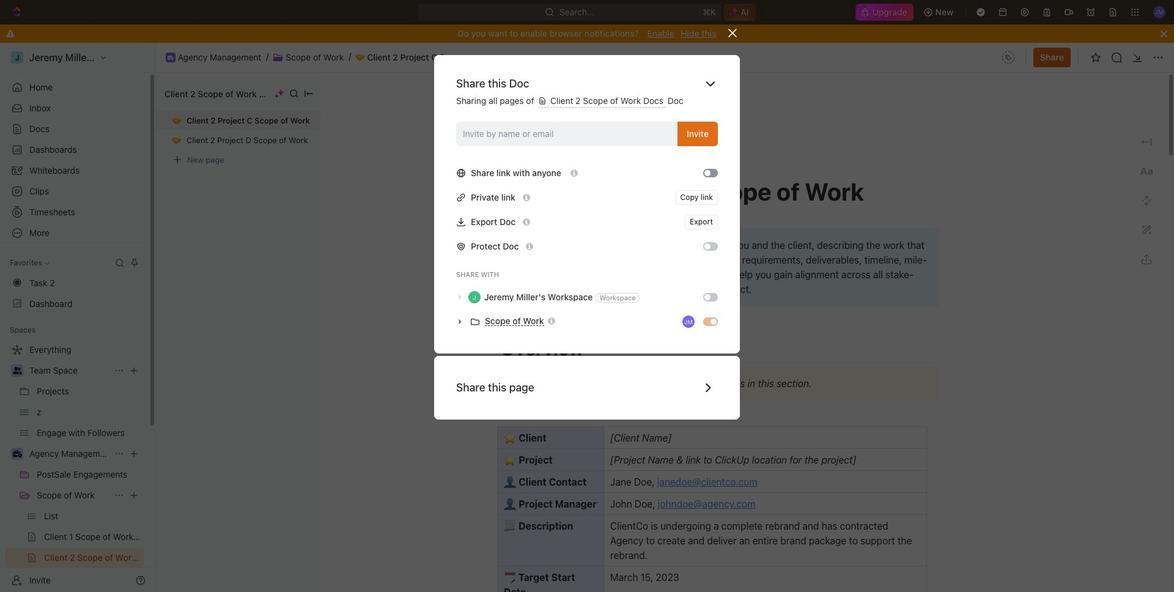 Task type: locate. For each thing, give the bounding box(es) containing it.
tree
[[5, 340, 144, 592]]

business time image
[[168, 55, 174, 60], [13, 450, 22, 458]]

0 vertical spatial business time image
[[168, 55, 174, 60]]

1 vertical spatial business time image
[[13, 450, 22, 458]]

0 horizontal spatial business time image
[[13, 450, 22, 458]]

Invite by name or email text field
[[463, 125, 673, 143]]



Task type: describe. For each thing, give the bounding box(es) containing it.
business time image inside tree
[[13, 450, 22, 458]]

tree inside sidebar navigation
[[5, 340, 144, 592]]

1 horizontal spatial business time image
[[168, 55, 174, 60]]

user group image
[[13, 367, 22, 374]]

sidebar navigation
[[0, 43, 156, 592]]



Task type: vqa. For each thing, say whether or not it's contained in the screenshot.
business time image
yes



